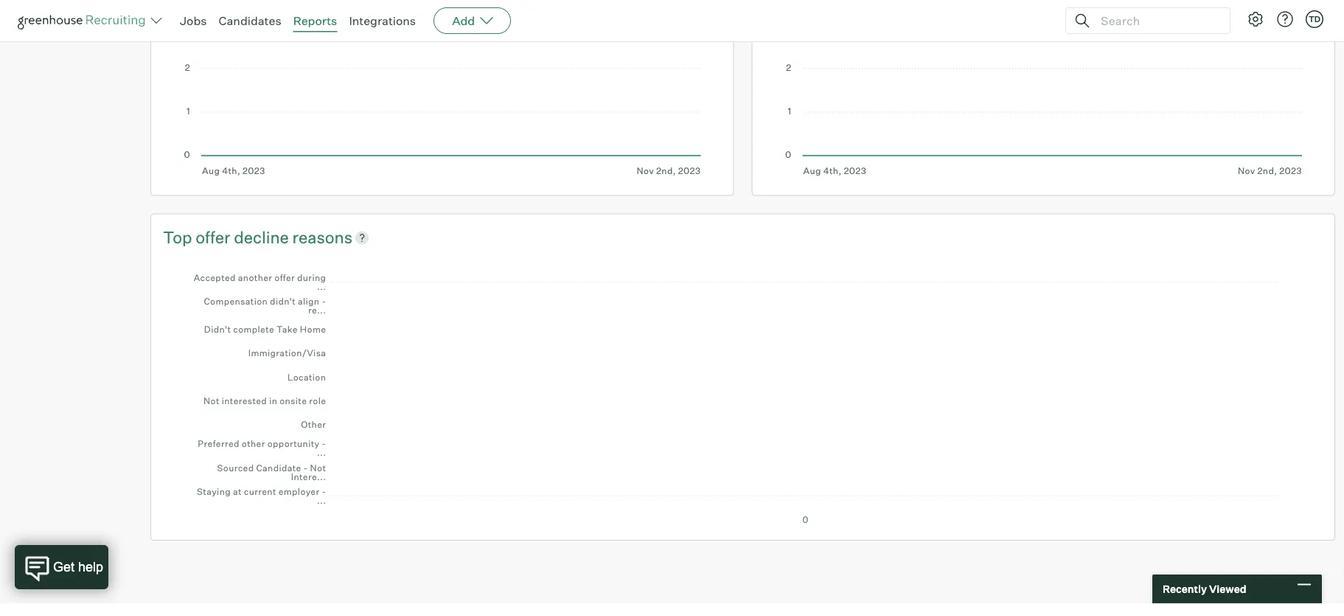 Task type: vqa. For each thing, say whether or not it's contained in the screenshot.
On 2 Jobs
no



Task type: locate. For each thing, give the bounding box(es) containing it.
top offer decline
[[163, 227, 293, 247]]

xychart image
[[184, 0, 701, 176], [785, 0, 1303, 176], [184, 263, 1303, 525]]

decline link
[[234, 226, 293, 249]]

td button
[[1303, 7, 1327, 31]]

add
[[452, 13, 475, 28]]

greenhouse recruiting image
[[18, 12, 150, 30]]

integrations
[[349, 13, 416, 28]]

reasons link
[[293, 226, 353, 249]]

decline
[[234, 227, 289, 247]]

jobs
[[180, 13, 207, 28]]

recently viewed
[[1163, 583, 1247, 596]]

candidates link
[[219, 13, 282, 28]]

Search text field
[[1098, 10, 1217, 31]]

recently
[[1163, 583, 1208, 596]]



Task type: describe. For each thing, give the bounding box(es) containing it.
reports link
[[293, 13, 337, 28]]

candidates
[[219, 13, 282, 28]]

td button
[[1306, 10, 1324, 28]]

reasons
[[293, 227, 353, 247]]

offer link
[[196, 226, 234, 249]]

integrations link
[[349, 13, 416, 28]]

top
[[163, 227, 192, 247]]

viewed
[[1210, 583, 1247, 596]]

configure image
[[1247, 10, 1265, 28]]

offer
[[196, 227, 231, 247]]

add button
[[434, 7, 511, 34]]

top link
[[163, 226, 196, 249]]

jobs link
[[180, 13, 207, 28]]

reports
[[293, 13, 337, 28]]

td
[[1309, 14, 1321, 24]]



